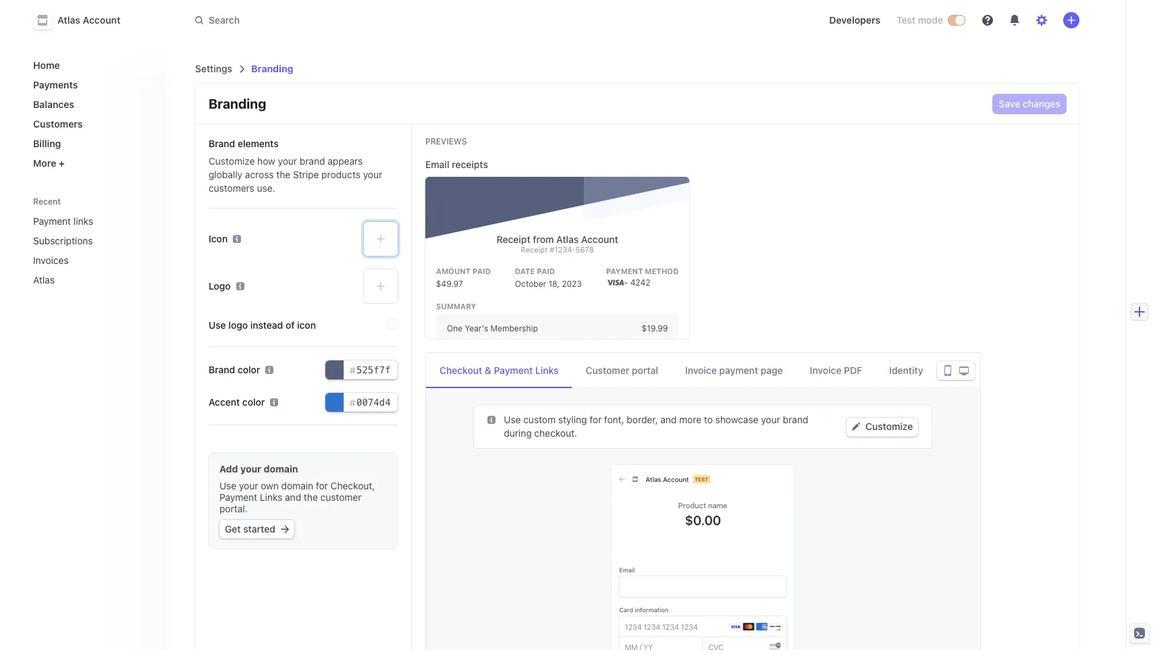 Task type: locate. For each thing, give the bounding box(es) containing it.
customize up globally
[[209, 155, 255, 167]]

0 horizontal spatial links
[[260, 492, 283, 503]]

invoice for invoice payment page
[[686, 365, 717, 376]]

customize
[[209, 155, 255, 167], [866, 421, 914, 432]]

svg image inside get started link
[[281, 526, 289, 534]]

your right products
[[363, 169, 383, 180]]

1 horizontal spatial the
[[304, 492, 318, 503]]

and left more
[[661, 414, 677, 426]]

1 brand from the top
[[209, 138, 235, 149]]

payments link
[[28, 74, 157, 96]]

subscriptions
[[33, 235, 93, 247]]

2 invoice from the left
[[810, 365, 842, 376]]

settings
[[195, 63, 232, 74]]

receipts
[[452, 159, 488, 170]]

for left font,
[[590, 414, 602, 426]]

icon
[[297, 320, 316, 331]]

payment
[[720, 365, 759, 376]]

0 horizontal spatial svg image
[[281, 526, 289, 534]]

use inside "add your domain use your own domain for checkout, payment links and the customer portal."
[[220, 480, 237, 492]]

domain right own
[[281, 480, 314, 492]]

own
[[261, 480, 279, 492]]

1 vertical spatial customize
[[866, 421, 914, 432]]

color for accent color
[[242, 397, 265, 408]]

1 vertical spatial brand
[[783, 414, 809, 426]]

membership
[[491, 324, 538, 334]]

1 horizontal spatial customize
[[866, 421, 914, 432]]

1 vertical spatial branding
[[209, 96, 266, 111]]

color
[[238, 364, 260, 376], [242, 397, 265, 408]]

1 vertical spatial the
[[304, 492, 318, 503]]

0 horizontal spatial account
[[83, 14, 121, 26]]

0 horizontal spatial atlas
[[33, 274, 55, 286]]

brand up accent
[[209, 364, 235, 376]]

invoice
[[686, 365, 717, 376], [810, 365, 842, 376]]

domain up own
[[264, 463, 298, 475]]

brand
[[209, 138, 235, 149], [209, 364, 235, 376]]

color right accent
[[242, 397, 265, 408]]

subscriptions link
[[28, 230, 138, 252]]

customize link
[[847, 414, 919, 437]]

1 vertical spatial links
[[260, 492, 283, 503]]

recent navigation links element
[[20, 191, 168, 291]]

tab list
[[426, 353, 981, 388]]

for left checkout,
[[316, 480, 328, 492]]

customer portal
[[586, 365, 659, 376]]

account right #1234-
[[582, 234, 619, 245]]

Search search field
[[187, 8, 568, 33]]

paid
[[473, 267, 491, 276], [537, 267, 555, 276]]

visa image
[[606, 279, 625, 287]]

0 horizontal spatial customize
[[209, 155, 255, 167]]

use for use logo instead of icon
[[209, 320, 226, 331]]

svg image
[[488, 416, 496, 424], [281, 526, 289, 534]]

paid right amount at left top
[[473, 267, 491, 276]]

1 horizontal spatial atlas
[[57, 14, 80, 26]]

0 vertical spatial links
[[536, 365, 559, 376]]

1 horizontal spatial paid
[[537, 267, 555, 276]]

changes
[[1023, 98, 1061, 109]]

0 vertical spatial the
[[277, 169, 291, 180]]

$49.97
[[436, 279, 463, 289]]

the
[[277, 169, 291, 180], [304, 492, 318, 503]]

atlas down invoices
[[33, 274, 55, 286]]

brand inside brand elements customize how your brand appears globally across the stripe products your customers use.
[[209, 138, 235, 149]]

brand up globally
[[209, 138, 235, 149]]

logo
[[229, 320, 248, 331]]

1 vertical spatial and
[[285, 492, 301, 503]]

checkout & payment links button
[[426, 353, 573, 388]]

1 paid from the left
[[473, 267, 491, 276]]

paid inside date paid october 18, 2023
[[537, 267, 555, 276]]

and
[[661, 414, 677, 426], [285, 492, 301, 503]]

use
[[209, 320, 226, 331], [504, 414, 521, 426], [220, 480, 237, 492]]

brand down the 'page'
[[783, 414, 809, 426]]

october
[[515, 279, 547, 289]]

brand color
[[209, 364, 260, 376]]

customize down "identity" button at the right bottom of the page
[[866, 421, 914, 432]]

links up started
[[260, 492, 283, 503]]

get started link
[[220, 520, 294, 539]]

atlas for atlas account
[[57, 14, 80, 26]]

2 vertical spatial use
[[220, 480, 237, 492]]

your right showcase
[[762, 414, 781, 426]]

2 vertical spatial atlas
[[33, 274, 55, 286]]

2 paid from the left
[[537, 267, 555, 276]]

branding right settings
[[251, 63, 294, 74]]

atlas inside button
[[57, 14, 80, 26]]

and right own
[[285, 492, 301, 503]]

0 vertical spatial account
[[83, 14, 121, 26]]

customer
[[321, 492, 362, 503]]

branding down settings
[[209, 96, 266, 111]]

0 horizontal spatial paid
[[473, 267, 491, 276]]

4242
[[631, 278, 651, 288]]

1 vertical spatial color
[[242, 397, 265, 408]]

one year's membership
[[447, 324, 538, 334]]

payment links link
[[28, 210, 138, 232]]

0 vertical spatial svg image
[[488, 416, 496, 424]]

year's
[[465, 324, 489, 334]]

brand inside brand elements customize how your brand appears globally across the stripe products your customers use.
[[300, 155, 325, 167]]

atlas right from
[[557, 234, 579, 245]]

1 vertical spatial svg image
[[281, 526, 289, 534]]

your right the add
[[241, 463, 262, 475]]

brand
[[300, 155, 325, 167], [783, 414, 809, 426]]

save changes
[[999, 98, 1061, 109]]

0 vertical spatial color
[[238, 364, 260, 376]]

2 brand from the top
[[209, 364, 235, 376]]

the left stripe
[[277, 169, 291, 180]]

invoice left pdf
[[810, 365, 842, 376]]

the inside brand elements customize how your brand appears globally across the stripe products your customers use.
[[277, 169, 291, 180]]

atlas inside recent element
[[33, 274, 55, 286]]

invoice inside button
[[810, 365, 842, 376]]

paid up 18,
[[537, 267, 555, 276]]

tab list containing checkout & payment links
[[426, 353, 981, 388]]

accent color
[[209, 397, 265, 408]]

0 horizontal spatial and
[[285, 492, 301, 503]]

brand for brand elements customize how your brand appears globally across the stripe products your customers use.
[[209, 138, 235, 149]]

mode
[[919, 14, 944, 26]]

add your domain use your own domain for checkout, payment links and the customer portal.
[[220, 463, 375, 515]]

use for use custom styling for font, border, and more to showcase your brand during checkout.
[[504, 414, 521, 426]]

payment down the add
[[220, 492, 257, 503]]

1 horizontal spatial account
[[582, 234, 619, 245]]

domain
[[264, 463, 298, 475], [281, 480, 314, 492]]

your
[[278, 155, 297, 167], [363, 169, 383, 180], [762, 414, 781, 426], [241, 463, 262, 475], [239, 480, 258, 492]]

1 vertical spatial account
[[582, 234, 619, 245]]

0 vertical spatial brand
[[300, 155, 325, 167]]

0 horizontal spatial brand
[[300, 155, 325, 167]]

border,
[[627, 414, 658, 426]]

0 vertical spatial for
[[590, 414, 602, 426]]

paid inside amount paid $49.97
[[473, 267, 491, 276]]

1 invoice from the left
[[686, 365, 717, 376]]

1 horizontal spatial invoice
[[810, 365, 842, 376]]

and inside use custom styling for font, border, and more to showcase your brand during checkout.
[[661, 414, 677, 426]]

appears
[[328, 155, 363, 167]]

0 vertical spatial use
[[209, 320, 226, 331]]

Search text field
[[187, 8, 568, 33]]

use left 'logo'
[[209, 320, 226, 331]]

portal
[[632, 365, 659, 376]]

checkout.
[[535, 428, 578, 439]]

invoice pdf button
[[797, 353, 876, 388]]

customers link
[[28, 113, 157, 135]]

$19.99
[[642, 324, 668, 334]]

0 vertical spatial brand
[[209, 138, 235, 149]]

account inside button
[[83, 14, 121, 26]]

brand up stripe
[[300, 155, 325, 167]]

of
[[286, 320, 295, 331]]

invoice left payment
[[686, 365, 717, 376]]

1 vertical spatial for
[[316, 480, 328, 492]]

to
[[705, 414, 713, 426]]

account up home link
[[83, 14, 121, 26]]

1 vertical spatial use
[[504, 414, 521, 426]]

- 4242
[[625, 278, 651, 288]]

0 vertical spatial domain
[[264, 463, 298, 475]]

payment method
[[606, 267, 679, 276]]

1 horizontal spatial and
[[661, 414, 677, 426]]

paid for october
[[537, 267, 555, 276]]

svg image left custom
[[488, 416, 496, 424]]

0 vertical spatial and
[[661, 414, 677, 426]]

1 vertical spatial atlas
[[557, 234, 579, 245]]

the left the customer
[[304, 492, 318, 503]]

1 horizontal spatial for
[[590, 414, 602, 426]]

use up during
[[504, 414, 521, 426]]

1 horizontal spatial brand
[[783, 414, 809, 426]]

0 horizontal spatial for
[[316, 480, 328, 492]]

0 horizontal spatial the
[[277, 169, 291, 180]]

use inside use custom styling for font, border, and more to showcase your brand during checkout.
[[504, 414, 521, 426]]

use down the add
[[220, 480, 237, 492]]

0 vertical spatial atlas
[[57, 14, 80, 26]]

account inside receipt from atlas account receipt #1234-5678
[[582, 234, 619, 245]]

0 vertical spatial branding
[[251, 63, 294, 74]]

1 vertical spatial brand
[[209, 364, 235, 376]]

receipt
[[497, 234, 531, 245], [521, 245, 548, 254]]

atlas inside receipt from atlas account receipt #1234-5678
[[557, 234, 579, 245]]

1 horizontal spatial svg image
[[488, 416, 496, 424]]

payment links
[[33, 216, 93, 227]]

svg image right started
[[281, 526, 289, 534]]

started
[[243, 524, 276, 535]]

links up custom
[[536, 365, 559, 376]]

atlas
[[57, 14, 80, 26], [557, 234, 579, 245], [33, 274, 55, 286]]

&
[[485, 365, 492, 376]]

color up accent color
[[238, 364, 260, 376]]

None text field
[[326, 361, 398, 380], [326, 393, 398, 412], [326, 361, 398, 380], [326, 393, 398, 412]]

0 horizontal spatial invoice
[[686, 365, 717, 376]]

1 horizontal spatial links
[[536, 365, 559, 376]]

checkout
[[440, 365, 482, 376]]

checkout & payment links
[[440, 365, 559, 376]]

core navigation links element
[[28, 54, 157, 174]]

atlas up home
[[57, 14, 80, 26]]

globally
[[209, 169, 243, 180]]

customize inside brand elements customize how your brand appears globally across the stripe products your customers use.
[[209, 155, 255, 167]]

0 vertical spatial customize
[[209, 155, 255, 167]]

during
[[504, 428, 532, 439]]

your left own
[[239, 480, 258, 492]]

payment right &
[[494, 365, 533, 376]]

invoice inside "button"
[[686, 365, 717, 376]]

-
[[625, 278, 628, 288]]

2 horizontal spatial atlas
[[557, 234, 579, 245]]

payment down recent
[[33, 216, 71, 227]]



Task type: describe. For each thing, give the bounding box(es) containing it.
styling
[[559, 414, 587, 426]]

settings link
[[195, 63, 232, 74]]

customer portal button
[[573, 353, 672, 388]]

amount paid $49.97
[[436, 267, 491, 289]]

payment inside "add your domain use your own domain for checkout, payment links and the customer portal."
[[220, 492, 257, 503]]

your right how
[[278, 155, 297, 167]]

products
[[322, 169, 361, 180]]

more +
[[33, 157, 65, 169]]

balances
[[33, 99, 74, 110]]

test mode
[[897, 14, 944, 26]]

billing link
[[28, 132, 157, 155]]

instead
[[250, 320, 283, 331]]

home link
[[28, 54, 157, 76]]

use.
[[257, 182, 275, 194]]

#1234-
[[550, 245, 576, 254]]

recent
[[33, 197, 61, 207]]

atlas account button
[[33, 11, 134, 30]]

for inside use custom styling for font, border, and more to showcase your brand during checkout.
[[590, 414, 602, 426]]

brand elements customize how your brand appears globally across the stripe products your customers use.
[[209, 138, 383, 194]]

checkout,
[[331, 480, 375, 492]]

save changes button
[[994, 95, 1067, 113]]

billing
[[33, 138, 61, 149]]

how
[[257, 155, 275, 167]]

font,
[[605, 414, 625, 426]]

settings image
[[1037, 15, 1048, 26]]

invoice pdf
[[810, 365, 863, 376]]

portal.
[[220, 503, 248, 515]]

home
[[33, 59, 60, 71]]

search
[[209, 14, 240, 26]]

atlas link
[[28, 269, 138, 291]]

method
[[645, 267, 679, 276]]

save
[[999, 98, 1021, 109]]

customer
[[586, 365, 630, 376]]

receipt left from
[[497, 234, 531, 245]]

add
[[220, 463, 238, 475]]

summary
[[436, 302, 477, 311]]

date paid october 18, 2023
[[515, 267, 582, 289]]

paid for $49.97
[[473, 267, 491, 276]]

atlas account
[[57, 14, 121, 26]]

atlas for the atlas link
[[33, 274, 55, 286]]

email receipts
[[426, 159, 488, 170]]

previews
[[426, 136, 467, 147]]

payment inside 'button'
[[494, 365, 533, 376]]

color for brand color
[[238, 364, 260, 376]]

for inside "add your domain use your own domain for checkout, payment links and the customer portal."
[[316, 480, 328, 492]]

test
[[897, 14, 916, 26]]

1 vertical spatial domain
[[281, 480, 314, 492]]

use logo instead of icon
[[209, 320, 316, 331]]

payment inside recent element
[[33, 216, 71, 227]]

icon
[[209, 233, 228, 245]]

from
[[533, 234, 554, 245]]

links inside checkout & payment links 'button'
[[536, 365, 559, 376]]

help image
[[983, 15, 994, 26]]

links inside "add your domain use your own domain for checkout, payment links and the customer portal."
[[260, 492, 283, 503]]

invoice for invoice pdf
[[810, 365, 842, 376]]

links
[[74, 216, 93, 227]]

your inside use custom styling for font, border, and more to showcase your brand during checkout.
[[762, 414, 781, 426]]

more
[[33, 157, 56, 169]]

invoice payment page button
[[672, 353, 797, 388]]

developers
[[830, 14, 881, 26]]

brand for brand color
[[209, 364, 235, 376]]

customers
[[209, 182, 255, 194]]

more
[[680, 414, 702, 426]]

get
[[225, 524, 241, 535]]

recent element
[[20, 210, 168, 291]]

amount
[[436, 267, 471, 276]]

5678
[[576, 245, 594, 254]]

receipt up date
[[521, 245, 548, 254]]

custom
[[524, 414, 556, 426]]

pdf
[[845, 365, 863, 376]]

across
[[245, 169, 274, 180]]

balances link
[[28, 93, 157, 116]]

payments
[[33, 79, 78, 91]]

one
[[447, 324, 463, 334]]

accent
[[209, 397, 240, 408]]

email
[[426, 159, 450, 170]]

get started
[[225, 524, 276, 535]]

stripe
[[293, 169, 319, 180]]

developers link
[[824, 9, 886, 31]]

brand inside use custom styling for font, border, and more to showcase your brand during checkout.
[[783, 414, 809, 426]]

elements
[[238, 138, 279, 149]]

and inside "add your domain use your own domain for checkout, payment links and the customer portal."
[[285, 492, 301, 503]]

receipt from atlas account receipt #1234-5678
[[497, 234, 619, 254]]

showcase
[[716, 414, 759, 426]]

invoices link
[[28, 249, 138, 272]]

the inside "add your domain use your own domain for checkout, payment links and the customer portal."
[[304, 492, 318, 503]]

2023
[[562, 279, 582, 289]]

payment up -
[[606, 267, 643, 276]]

customers
[[33, 118, 83, 130]]

invoice payment page
[[686, 365, 783, 376]]

identity button
[[876, 353, 937, 388]]

date
[[515, 267, 535, 276]]



Task type: vqa. For each thing, say whether or not it's contained in the screenshot.
Links inside Add your domain Use your own domain for Checkout, Payment Links and the customer portal.
yes



